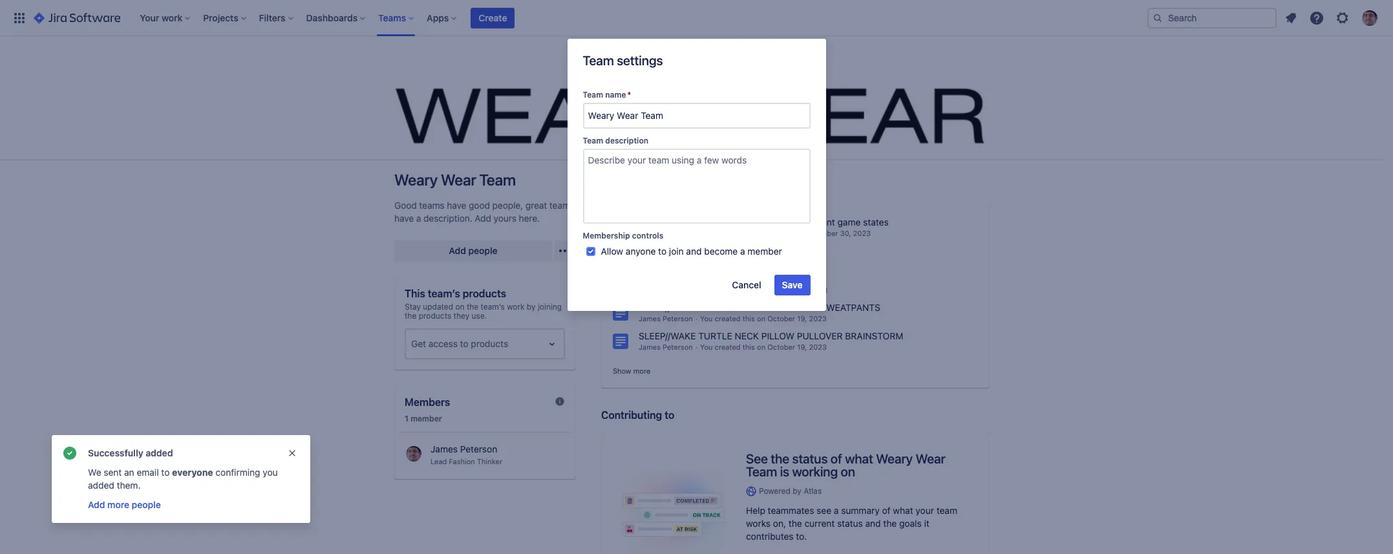 Task type: vqa. For each thing, say whether or not it's contained in the screenshot.
Human
no



Task type: locate. For each thing, give the bounding box(es) containing it.
1 horizontal spatial wear
[[916, 451, 946, 466]]

team's up updated
[[428, 288, 460, 299]]

peterson for kneed
[[663, 314, 693, 323]]

the right updated
[[467, 302, 479, 312]]

this for sleep
[[743, 314, 755, 323]]

primary element
[[8, 0, 1148, 36]]

1 sleep//wake from the top
[[639, 302, 696, 313]]

james peterson for a
[[639, 257, 693, 266]]

create banner
[[0, 0, 1394, 36]]

you down kneed
[[700, 314, 713, 323]]

first
[[654, 274, 672, 285]]

it right 'is'
[[755, 245, 760, 256]]

to right "email"
[[161, 467, 170, 478]]

0 vertical spatial what
[[845, 451, 874, 466]]

0 horizontal spatial fashion
[[449, 457, 475, 466]]

jira software image
[[34, 10, 120, 26], [34, 10, 120, 26]]

what up goals
[[893, 505, 914, 516]]

october down blog
[[768, 286, 795, 294]]

2 19, from the top
[[798, 343, 807, 351]]

starting
[[639, 245, 672, 256]]

1 horizontal spatial people
[[469, 245, 498, 256]]

0 vertical spatial 19,
[[798, 314, 807, 323]]

0 vertical spatial add
[[475, 213, 491, 224]]

products up use.
[[463, 288, 506, 299]]

october
[[811, 229, 838, 237], [768, 257, 795, 266], [768, 286, 795, 294], [768, 314, 795, 323], [768, 343, 795, 351]]

membership controls allow anyone to join and become a member
[[583, 231, 782, 257]]

1 horizontal spatial of
[[882, 505, 891, 516]]

team left the description
[[583, 136, 603, 145]]

on down easy?
[[757, 257, 766, 266]]

0 vertical spatial peterson
[[663, 257, 693, 266]]

1 vertical spatial member
[[411, 414, 442, 424]]

0 vertical spatial to
[[658, 246, 667, 257]]

what up powered by atlas link
[[845, 451, 874, 466]]

1 horizontal spatial add
[[449, 245, 466, 256]]

successfully added
[[88, 447, 173, 458]]

weary
[[394, 171, 438, 189], [876, 451, 913, 466]]

2023 right 27,
[[809, 257, 827, 266]]

2 you from the top
[[700, 286, 713, 294]]

2023 for it
[[809, 257, 827, 266]]

weary up powered by atlas link
[[876, 451, 913, 466]]

confirming
[[216, 467, 260, 478]]

name
[[605, 90, 626, 100]]

your
[[916, 505, 934, 516]]

1 vertical spatial pillow
[[762, 330, 795, 341]]

2023 inside my first blog: hopefully my worst blog you created this on october 20, 2023
[[810, 286, 828, 294]]

1 horizontal spatial products
[[463, 288, 506, 299]]

help teammates see a summary of what your team works on, the current status and the goals it contributes to.
[[746, 505, 958, 542]]

1 vertical spatial by
[[793, 486, 802, 496]]

atlas
[[804, 486, 822, 496]]

the down teammates
[[789, 518, 802, 529]]

fashion down gone:
[[682, 245, 714, 256]]

0 horizontal spatial have
[[394, 213, 414, 224]]

0 horizontal spatial more
[[107, 499, 129, 510]]

see
[[817, 505, 832, 516]]

great
[[526, 200, 547, 211]]

created down hopefully
[[715, 286, 741, 294]]

team inside see the status of what weary wear team is working on
[[746, 464, 777, 479]]

0 horizontal spatial added
[[88, 480, 114, 491]]

add down good
[[475, 213, 491, 224]]

2 vertical spatial james peterson
[[639, 343, 693, 351]]

teammates
[[768, 505, 814, 516]]

created
[[715, 257, 741, 266], [715, 286, 741, 294], [715, 314, 741, 323], [715, 343, 741, 351]]

james
[[639, 257, 661, 266], [639, 314, 661, 323], [639, 343, 661, 351]]

on up powered by atlas link
[[841, 464, 855, 479]]

0 vertical spatial have
[[447, 200, 466, 211]]

fashion right lead
[[449, 457, 475, 466]]

james down the starting
[[639, 257, 661, 266]]

here.
[[519, 213, 540, 224]]

powered by atlas
[[759, 486, 822, 496]]

multiple
[[639, 217, 672, 228]]

a inside membership controls allow anyone to join and become a member
[[740, 246, 745, 257]]

peterson
[[663, 257, 693, 266], [663, 314, 693, 323], [663, 343, 693, 351]]

member up 'you created this on october 27, 2023' at the right top
[[748, 246, 782, 257]]

1 horizontal spatial it
[[924, 518, 930, 529]]

october up sleep//wake turtle neck pillow pullover brainstorm
[[768, 314, 795, 323]]

add more people button
[[87, 497, 162, 513]]

products left they
[[419, 311, 451, 321]]

add down description. at the top of the page
[[449, 245, 466, 256]]

*
[[628, 90, 631, 100]]

fashion
[[682, 245, 714, 256], [449, 457, 475, 466]]

lead fashion thinker
[[431, 457, 503, 466]]

everyone
[[172, 467, 213, 478]]

you down starting a fashion blog... is it easy?
[[700, 257, 713, 266]]

to right contributing
[[665, 409, 675, 421]]

pillow down the save button
[[760, 302, 793, 313]]

0 horizontal spatial weary
[[394, 171, 438, 189]]

1 horizontal spatial added
[[146, 447, 173, 458]]

this for fashion
[[743, 257, 755, 266]]

created down the blog...
[[715, 257, 741, 266]]

2 you created this on october 19, 2023 from the top
[[700, 343, 827, 351]]

0 horizontal spatial and
[[686, 246, 702, 257]]

team settings
[[583, 53, 663, 68]]

add inside the add more people button
[[88, 499, 105, 510]]

1 vertical spatial james peterson
[[639, 314, 693, 323]]

email
[[137, 467, 159, 478]]

james peterson for kneed
[[639, 314, 693, 323]]

4 created from the top
[[715, 343, 741, 351]]

sleep//wake left turtle
[[639, 330, 696, 341]]

you down hopefully
[[700, 286, 713, 294]]

a right become
[[740, 246, 745, 257]]

0 vertical spatial of
[[831, 451, 842, 466]]

created down turtle
[[715, 343, 741, 351]]

people inside add people 'button'
[[469, 245, 498, 256]]

sent
[[104, 467, 122, 478]]

2 vertical spatial peterson
[[663, 343, 693, 351]]

member
[[748, 246, 782, 257], [411, 414, 442, 424]]

1 horizontal spatial what
[[893, 505, 914, 516]]

0 horizontal spatial people
[[132, 499, 161, 510]]

you
[[700, 257, 713, 266], [700, 286, 713, 294], [700, 314, 713, 323], [700, 343, 713, 351]]

1 you created this on october 19, 2023 from the top
[[700, 314, 827, 323]]

james for sleep//wake kneed sleep pillow knee sweatpants
[[639, 314, 661, 323]]

2023 down knee
[[809, 314, 827, 323]]

help
[[746, 505, 766, 516]]

member inside membership controls allow anyone to join and become a member
[[748, 246, 782, 257]]

teams up description. at the top of the page
[[419, 200, 445, 211]]

2 this from the top
[[743, 286, 755, 294]]

1 vertical spatial add
[[449, 245, 466, 256]]

hopefully
[[698, 274, 738, 285]]

wear up your
[[916, 451, 946, 466]]

and
[[686, 246, 702, 257], [866, 518, 881, 529]]

join
[[669, 246, 684, 257]]

0 horizontal spatial add
[[88, 499, 105, 510]]

success image
[[62, 446, 78, 461]]

1 vertical spatial 19,
[[798, 343, 807, 351]]

you created this on october 19, 2023
[[700, 314, 827, 323], [700, 343, 827, 351]]

you created this on october 19, 2023 down sleep//wake kneed sleep pillow knee sweatpants
[[700, 314, 827, 323]]

0 horizontal spatial of
[[831, 451, 842, 466]]

3 james peterson from the top
[[639, 343, 693, 351]]

this down sleep
[[743, 314, 755, 323]]

more down them.
[[107, 499, 129, 510]]

20,
[[798, 286, 808, 294]]

1 james from the top
[[639, 257, 661, 266]]

created down kneed
[[715, 314, 741, 323]]

you down turtle
[[700, 343, 713, 351]]

confirming you added them.
[[88, 467, 278, 491]]

by left atlas
[[793, 486, 802, 496]]

a
[[416, 213, 421, 224], [674, 245, 679, 256], [740, 246, 745, 257], [834, 505, 839, 516]]

james up show more
[[639, 343, 661, 351]]

0 vertical spatial fashion
[[682, 245, 714, 256]]

0 vertical spatial more
[[634, 367, 651, 375]]

october inside my first blog: hopefully my worst blog you created this on october 20, 2023
[[768, 286, 795, 294]]

the right see
[[771, 451, 790, 466]]

1 james peterson from the top
[[639, 257, 693, 266]]

you created this on october 19, 2023 down sleep//wake turtle neck pillow pullover brainstorm
[[700, 343, 827, 351]]

cancel
[[732, 279, 762, 290]]

people
[[469, 245, 498, 256], [132, 499, 161, 510]]

0 vertical spatial james peterson
[[639, 257, 693, 266]]

19,
[[798, 314, 807, 323], [798, 343, 807, 351]]

19, for knee
[[798, 314, 807, 323]]

1 horizontal spatial by
[[793, 486, 802, 496]]

james peterson up show more
[[639, 343, 693, 351]]

james peterson down join
[[639, 257, 693, 266]]

0 vertical spatial added
[[146, 447, 173, 458]]

and inside 'help teammates see a summary of what your team works on, the current status and the goals it contributes to.'
[[866, 518, 881, 529]]

0 vertical spatial member
[[748, 246, 782, 257]]

1 vertical spatial of
[[882, 505, 891, 516]]

on
[[757, 257, 766, 266], [757, 286, 766, 294], [456, 302, 465, 312], [757, 314, 766, 323], [757, 343, 766, 351], [841, 464, 855, 479]]

added up we sent an email to everyone
[[146, 447, 173, 458]]

this down 'is'
[[743, 257, 755, 266]]

teams
[[419, 200, 445, 211], [550, 200, 575, 211]]

a down good
[[416, 213, 421, 224]]

1 created from the top
[[715, 257, 741, 266]]

1 vertical spatial wear
[[916, 451, 946, 466]]

of up powered by atlas link
[[831, 451, 842, 466]]

guillermo's
[[639, 229, 677, 237]]

by right work
[[527, 302, 536, 312]]

have down good
[[394, 213, 414, 224]]

team up team name *
[[583, 53, 614, 68]]

different
[[800, 217, 835, 228]]

2023 down pullover
[[809, 343, 827, 351]]

summary
[[841, 505, 880, 516]]

created inside my first blog: hopefully my worst blog you created this on october 20, 2023
[[715, 286, 741, 294]]

joining
[[538, 302, 562, 312]]

0 horizontal spatial products
[[419, 311, 451, 321]]

2 vertical spatial to
[[161, 467, 170, 478]]

2 created from the top
[[715, 286, 741, 294]]

0 horizontal spatial what
[[845, 451, 874, 466]]

it inside 'help teammates see a summary of what your team works on, the current status and the goals it contributes to.'
[[924, 518, 930, 529]]

0 vertical spatial by
[[527, 302, 536, 312]]

19, down pullover
[[798, 343, 807, 351]]

status down summary on the bottom
[[837, 518, 863, 529]]

2 horizontal spatial add
[[475, 213, 491, 224]]

0 vertical spatial status
[[793, 451, 828, 466]]

0 vertical spatial james
[[639, 257, 661, 266]]

team for team description
[[583, 136, 603, 145]]

2 james from the top
[[639, 314, 661, 323]]

2 peterson from the top
[[663, 314, 693, 323]]

lead
[[431, 457, 447, 466]]

2 james peterson from the top
[[639, 314, 693, 323]]

more inside button
[[107, 499, 129, 510]]

1 vertical spatial status
[[837, 518, 863, 529]]

1 vertical spatial added
[[88, 480, 114, 491]]

added down we
[[88, 480, 114, 491]]

this down my
[[743, 286, 755, 294]]

teams right great
[[550, 200, 575, 211]]

more for show
[[634, 367, 651, 375]]

3 created from the top
[[715, 314, 741, 323]]

to inside membership controls allow anyone to join and become a member
[[658, 246, 667, 257]]

and right join
[[686, 246, 702, 257]]

dismiss image
[[287, 448, 297, 458]]

james peterson
[[639, 257, 693, 266], [639, 314, 693, 323], [639, 343, 693, 351]]

a right see in the right of the page
[[834, 505, 839, 516]]

added inside confirming you added them.
[[88, 480, 114, 491]]

2 vertical spatial add
[[88, 499, 105, 510]]

status right is
[[793, 451, 828, 466]]

to.
[[796, 531, 807, 542]]

to left join
[[658, 246, 667, 257]]

team settings dialog
[[567, 39, 826, 311]]

what
[[845, 451, 874, 466], [893, 505, 914, 516]]

1 you from the top
[[700, 257, 713, 266]]

1 vertical spatial james
[[639, 314, 661, 323]]

weary up good
[[394, 171, 438, 189]]

of right summary on the bottom
[[882, 505, 891, 516]]

1 this from the top
[[743, 257, 755, 266]]

you for a
[[700, 257, 713, 266]]

2023 right 20,
[[810, 286, 828, 294]]

create
[[479, 12, 507, 23]]

pillow for knee
[[760, 302, 793, 313]]

0 vertical spatial sleep//wake
[[639, 302, 696, 313]]

0 vertical spatial team's
[[428, 288, 460, 299]]

2 vertical spatial james
[[639, 343, 661, 351]]

what inside see the status of what weary wear team is working on
[[845, 451, 874, 466]]

blog:
[[675, 274, 696, 285]]

game
[[716, 229, 736, 237]]

team left the name
[[583, 90, 603, 100]]

1 horizontal spatial team's
[[481, 302, 505, 312]]

this
[[405, 288, 425, 299]]

you created this on october 27, 2023
[[700, 257, 827, 266]]

0 horizontal spatial by
[[527, 302, 536, 312]]

1 horizontal spatial status
[[837, 518, 863, 529]]

have up description. at the top of the page
[[447, 200, 466, 211]]

it down your
[[924, 518, 930, 529]]

4 this from the top
[[743, 343, 755, 351]]

1 19, from the top
[[798, 314, 807, 323]]

3 peterson from the top
[[663, 343, 693, 351]]

add down we
[[88, 499, 105, 510]]

1 vertical spatial and
[[866, 518, 881, 529]]

description.
[[424, 213, 472, 224]]

1 vertical spatial products
[[419, 311, 451, 321]]

1 horizontal spatial have
[[447, 200, 466, 211]]

team's
[[428, 288, 460, 299], [481, 302, 505, 312]]

on down worst
[[757, 286, 766, 294]]

stay
[[405, 302, 421, 312]]

wear up good
[[441, 171, 476, 189]]

3 this from the top
[[743, 314, 755, 323]]

2 sleep//wake from the top
[[639, 330, 696, 341]]

status
[[793, 451, 828, 466], [837, 518, 863, 529]]

1 peterson from the top
[[663, 257, 693, 266]]

created for neck
[[715, 343, 741, 351]]

october down sleep//wake turtle neck pillow pullover brainstorm
[[768, 343, 795, 351]]

1 vertical spatial what
[[893, 505, 914, 516]]

1 vertical spatial team's
[[481, 302, 505, 312]]

19, down knee
[[798, 314, 807, 323]]

to for join
[[658, 246, 667, 257]]

and down summary on the bottom
[[866, 518, 881, 529]]

you created this on october 19, 2023 for neck
[[700, 343, 827, 351]]

1 horizontal spatial weary
[[876, 451, 913, 466]]

this down 'neck'
[[743, 343, 755, 351]]

work
[[507, 302, 525, 312]]

0 horizontal spatial wear
[[441, 171, 476, 189]]

turtle
[[699, 330, 733, 341]]

2023 right 30,
[[853, 229, 871, 237]]

team up the people,
[[480, 171, 516, 189]]

team description
[[583, 136, 649, 145]]

1 vertical spatial to
[[665, 409, 675, 421]]

1 vertical spatial sleep//wake
[[639, 330, 696, 341]]

1 vertical spatial you created this on october 19, 2023
[[700, 343, 827, 351]]

james peterson down 'first'
[[639, 314, 693, 323]]

more right show
[[634, 367, 651, 375]]

3 james from the top
[[639, 343, 661, 351]]

1 vertical spatial peterson
[[663, 314, 693, 323]]

1 vertical spatial weary
[[876, 451, 913, 466]]

1 vertical spatial have
[[394, 213, 414, 224]]

0 vertical spatial people
[[469, 245, 498, 256]]

updated
[[423, 302, 453, 312]]

we sent an email to everyone
[[88, 467, 213, 478]]

1 vertical spatial more
[[107, 499, 129, 510]]

add inside add people 'button'
[[449, 245, 466, 256]]

add inside good teams have good people, great teams have a description. add yours here.
[[475, 213, 491, 224]]

1
[[405, 414, 409, 424]]

1 horizontal spatial teams
[[550, 200, 575, 211]]

1 horizontal spatial and
[[866, 518, 881, 529]]

4 you from the top
[[700, 343, 713, 351]]

1 vertical spatial people
[[132, 499, 161, 510]]

weary wear team
[[394, 171, 516, 189]]

use.
[[472, 311, 487, 321]]

team up atlas image
[[746, 464, 777, 479]]

you for kneed
[[700, 314, 713, 323]]

team's left work
[[481, 302, 505, 312]]

0 vertical spatial you created this on october 19, 2023
[[700, 314, 827, 323]]

people down them.
[[132, 499, 161, 510]]

people down good teams have good people, great teams have a description. add yours here.
[[469, 245, 498, 256]]

0 horizontal spatial teams
[[419, 200, 445, 211]]

james down my
[[639, 314, 661, 323]]

0 vertical spatial pillow
[[760, 302, 793, 313]]

member down members on the left bottom of the page
[[411, 414, 442, 424]]

1 vertical spatial it
[[924, 518, 930, 529]]

october down easy?
[[768, 257, 795, 266]]

works
[[746, 518, 771, 529]]

october 30, 2023
[[811, 229, 871, 237]]

on left use.
[[456, 302, 465, 312]]

pillow right 'neck'
[[762, 330, 795, 341]]

on inside my first blog: hopefully my worst blog you created this on october 20, 2023
[[757, 286, 766, 294]]

1 horizontal spatial more
[[634, 367, 651, 375]]

sleep//wake down 'first'
[[639, 302, 696, 313]]

0 vertical spatial and
[[686, 246, 702, 257]]

3 you from the top
[[700, 314, 713, 323]]

search image
[[1153, 13, 1163, 23]]

the inside see the status of what weary wear team is working on
[[771, 451, 790, 466]]

0 horizontal spatial it
[[755, 245, 760, 256]]

team for team name *
[[583, 90, 603, 100]]

1 horizontal spatial member
[[748, 246, 782, 257]]

0 horizontal spatial status
[[793, 451, 828, 466]]

successfully
[[88, 447, 143, 458]]

1 teams from the left
[[419, 200, 445, 211]]



Task type: describe. For each thing, give the bounding box(es) containing it.
membership
[[583, 231, 630, 241]]

open image
[[544, 336, 560, 352]]

created for fashion
[[715, 257, 741, 266]]

of inside see the status of what weary wear team is working on
[[831, 451, 842, 466]]

0 vertical spatial wear
[[441, 171, 476, 189]]

add for add more people
[[88, 499, 105, 510]]

team for team settings
[[583, 53, 614, 68]]

show
[[613, 367, 632, 375]]

people,
[[492, 200, 523, 211]]

peterson for turtle
[[663, 343, 693, 351]]

this for neck
[[743, 343, 755, 351]]

you
[[263, 467, 278, 478]]

on inside see the status of what weary wear team is working on
[[841, 464, 855, 479]]

sleep//wake turtle neck pillow pullover brainstorm
[[639, 330, 904, 341]]

show more link
[[613, 365, 651, 378]]

you created this on october 19, 2023 for sleep
[[700, 314, 827, 323]]

team
[[937, 505, 958, 516]]

goals
[[900, 518, 922, 529]]

description
[[605, 136, 649, 145]]

of inside 'help teammates see a summary of what your team works on, the current status and the goals it contributes to.'
[[882, 505, 891, 516]]

what inside 'help teammates see a summary of what your team works on, the current status and the goals it contributes to.'
[[893, 505, 914, 516]]

you inside my first blog: hopefully my worst blog you created this on october 20, 2023
[[700, 286, 713, 294]]

wear inside see the status of what weary wear team is working on
[[916, 451, 946, 466]]

settings
[[617, 53, 663, 68]]

allow
[[601, 246, 623, 257]]

by inside this team's products stay updated on the team's work by joining the products they use.
[[527, 302, 536, 312]]

created for sleep
[[715, 314, 741, 323]]

backgrounds
[[729, 217, 783, 228]]

save button
[[775, 275, 811, 296]]

worst
[[756, 274, 780, 285]]

add more people
[[88, 499, 161, 510]]

a inside good teams have good people, great teams have a description. add yours here.
[[416, 213, 421, 224]]

members
[[405, 396, 450, 408]]

1 vertical spatial fashion
[[449, 457, 475, 466]]

the
[[701, 229, 714, 237]]

a inside 'help teammates see a summary of what your team works on, the current status and the goals it contributes to.'
[[834, 505, 839, 516]]

2023 for brainstorm
[[809, 343, 827, 351]]

atlas image
[[746, 486, 757, 497]]

good
[[469, 200, 490, 211]]

e.g. HR Team, Redesign Project, Team Mango field
[[584, 104, 809, 127]]

cancel button
[[724, 275, 769, 296]]

people inside the add more people button
[[132, 499, 161, 510]]

neck
[[735, 330, 759, 341]]

thinker
[[477, 457, 503, 466]]

powered
[[759, 486, 791, 496]]

add people
[[449, 245, 498, 256]]

james for starting a fashion blog... is it easy?
[[639, 257, 661, 266]]

my
[[741, 274, 753, 285]]

0 horizontal spatial team's
[[428, 288, 460, 299]]

on down sleep//wake turtle neck pillow pullover brainstorm
[[757, 343, 766, 351]]

2 teams from the left
[[550, 200, 575, 211]]

them.
[[117, 480, 141, 491]]

sleep//wake for sleep//wake turtle neck pillow pullover brainstorm
[[639, 330, 696, 341]]

more for add
[[107, 499, 129, 510]]

start
[[675, 217, 695, 228]]

for
[[786, 217, 797, 228]]

easy?
[[763, 245, 787, 256]]

0 horizontal spatial member
[[411, 414, 442, 424]]

yours
[[494, 213, 517, 224]]

lead fashion thinker link
[[400, 440, 570, 469]]

current
[[805, 518, 835, 529]]

become
[[704, 246, 738, 257]]

0 vertical spatial it
[[755, 245, 760, 256]]

october for is
[[768, 257, 795, 266]]

see the status of what weary wear team is working on
[[746, 451, 946, 479]]

james peterson for turtle
[[639, 343, 693, 351]]

powered by atlas link
[[746, 485, 969, 498]]

they
[[454, 311, 470, 321]]

an
[[124, 467, 134, 478]]

the left goals
[[884, 518, 897, 529]]

kneed
[[699, 302, 728, 313]]

gone:
[[679, 229, 699, 237]]

1 horizontal spatial fashion
[[682, 245, 714, 256]]

30,
[[840, 229, 851, 237]]

working
[[792, 464, 838, 479]]

multiple start screen backgrounds for different game states
[[639, 217, 889, 228]]

peterson for a
[[663, 257, 693, 266]]

starting a fashion blog... is it easy?
[[639, 245, 787, 256]]

1 member
[[405, 414, 442, 424]]

pillow for pullover
[[762, 330, 795, 341]]

this inside my first blog: hopefully my worst blog you created this on october 20, 2023
[[743, 286, 755, 294]]

my
[[639, 274, 652, 285]]

add for add people
[[449, 245, 466, 256]]

27,
[[798, 257, 807, 266]]

sleep//wake for sleep//wake kneed sleep pillow knee sweatpants
[[639, 302, 696, 313]]

create button
[[471, 7, 515, 28]]

save
[[782, 279, 803, 290]]

team name *
[[583, 90, 631, 100]]

brainstorm
[[845, 330, 904, 341]]

0 vertical spatial products
[[463, 288, 506, 299]]

0 vertical spatial weary
[[394, 171, 438, 189]]

on,
[[773, 518, 786, 529]]

add people button
[[394, 241, 552, 261]]

contributing to
[[601, 409, 675, 421]]

on inside this team's products stay updated on the team's work by joining the products they use.
[[456, 302, 465, 312]]

we
[[88, 467, 101, 478]]

2023 for sweatpants
[[809, 314, 827, 323]]

Search field
[[1148, 7, 1277, 28]]

is
[[745, 245, 752, 256]]

status inside 'help teammates see a summary of what your team works on, the current status and the goals it contributes to.'
[[837, 518, 863, 529]]

Team description text field
[[583, 149, 811, 224]]

good teams have good people, great teams have a description. add yours here.
[[394, 200, 575, 224]]

this team's products stay updated on the team's work by joining the products they use.
[[405, 288, 562, 321]]

19, for pullover
[[798, 343, 807, 351]]

status inside see the status of what weary wear team is working on
[[793, 451, 828, 466]]

on down sleep//wake kneed sleep pillow knee sweatpants
[[757, 314, 766, 323]]

sleep
[[731, 302, 758, 313]]

a down guillermo's gone: the game
[[674, 245, 679, 256]]

guillermo's gone: the game
[[639, 229, 736, 237]]

good
[[394, 200, 417, 211]]

james for sleep//wake turtle neck pillow pullover brainstorm
[[639, 343, 661, 351]]

and inside membership controls allow anyone to join and become a member
[[686, 246, 702, 257]]

pullover
[[797, 330, 843, 341]]

my first blog: hopefully my worst blog you created this on october 20, 2023
[[639, 274, 828, 294]]

sleep//wake kneed sleep pillow knee sweatpants
[[639, 302, 881, 313]]

you for turtle
[[700, 343, 713, 351]]

october down different
[[811, 229, 838, 237]]

october for knee
[[768, 314, 795, 323]]

weary inside see the status of what weary wear team is working on
[[876, 451, 913, 466]]

october for pullover
[[768, 343, 795, 351]]

contributes
[[746, 531, 794, 542]]

screen
[[697, 217, 727, 228]]

the down the this
[[405, 311, 417, 321]]

is
[[780, 464, 790, 479]]

states
[[863, 217, 889, 228]]

game
[[838, 217, 861, 228]]

to for everyone
[[161, 467, 170, 478]]



